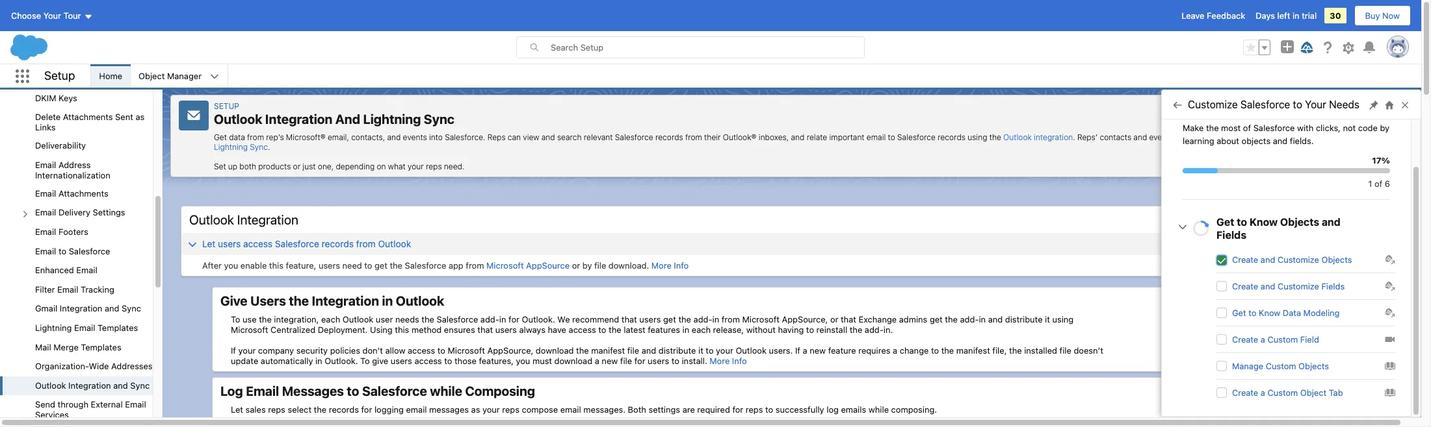 Task type: describe. For each thing, give the bounding box(es) containing it.
dkim keys
[[35, 93, 77, 103]]

contacts
[[1100, 133, 1132, 142]]

(recommended)
[[1329, 315, 1395, 325]]

progress bar progress bar
[[1183, 168, 1390, 174]]

after
[[202, 261, 222, 271]]

fields.
[[1290, 136, 1314, 146]]

most
[[1221, 123, 1241, 133]]

to inside list item
[[1249, 308, 1257, 319]]

wide
[[89, 362, 109, 372]]

learning
[[1183, 136, 1214, 146]]

email up enhanced
[[35, 246, 56, 257]]

1 horizontal spatial new
[[810, 346, 826, 356]]

the right reinstall
[[850, 325, 862, 336]]

for down log email messages to salesforce while composing
[[361, 405, 372, 416]]

email to salesforce
[[35, 246, 110, 257]]

delete attachments sent as links link
[[35, 112, 153, 133]]

into
[[429, 133, 443, 142]]

users right give
[[391, 356, 412, 367]]

sync inside get data from rep's microsoft® email, contacts, and events into salesforce. reps can view and search relevant salesforce records from their outlook® inboxes, and relate important email to salesforce records using the outlook integration . reps' contacts and events sync between microsoft exchange and salesforce using lightning sync .
[[250, 142, 268, 152]]

merge
[[54, 342, 79, 353]]

the down the recommend
[[576, 346, 589, 356]]

fields inside get to know objects and fields
[[1217, 230, 1247, 241]]

and inside make the most of salesforce with clicks, not code by learning about objects and fields.
[[1273, 136, 1288, 146]]

0 horizontal spatial appsource
[[526, 261, 570, 271]]

to inside to use the integration, each outlook user needs the salesforce add-in for outlook. we recommend that users get the add-in from microsoft appsource, or that exchange admins get the add-in and distribute it using microsoft centralized deployment. using this method ensures that users always have access to the latest features in each release, without having to reinstall the add-in.
[[231, 315, 240, 325]]

custom for object
[[1268, 388, 1298, 399]]

1 vertical spatial as
[[471, 405, 480, 416]]

reps down 'composing'
[[502, 405, 520, 416]]

email inside get data from rep's microsoft® email, contacts, and events into salesforce. reps can view and search relevant salesforce records from their outlook® inboxes, and relate important email to salesforce records using the outlook integration . reps' contacts and events sync between microsoft exchange and salesforce using lightning sync .
[[867, 133, 886, 142]]

mail merge templates
[[35, 342, 121, 353]]

0 horizontal spatial email
[[406, 405, 427, 416]]

1 horizontal spatial email
[[560, 405, 581, 416]]

for inside to use the integration, each outlook user needs the salesforce add-in for outlook. we recommend that users get the add-in from microsoft appsource, or that exchange admins get the add-in and distribute it using microsoft centralized deployment. using this method ensures that users always have access to the latest features in each release, without having to reinstall the add-in.
[[509, 315, 520, 325]]

and left relate
[[791, 133, 805, 142]]

recommend
[[572, 315, 619, 325]]

sync up the lightning email templates
[[122, 304, 141, 314]]

microsoft up create a custom field button
[[1244, 315, 1281, 325]]

to right need
[[364, 261, 372, 271]]

text default image for create and customize objects
[[1385, 255, 1395, 265]]

0 horizontal spatial by
[[582, 261, 592, 271]]

composing
[[465, 384, 535, 399]]

lightning email templates
[[35, 323, 138, 334]]

salesforce inside button
[[275, 239, 319, 250]]

to up with
[[1293, 99, 1303, 111]]

add- right admins
[[960, 315, 979, 325]]

1 vertical spatial more
[[710, 356, 730, 367]]

fields inside list item
[[1322, 282, 1345, 292]]

keys
[[59, 93, 77, 103]]

if your company security policies don't allow access to microsoft appsource, download the manifest file and distribute it to your outlook users. if a new feature requires a change to the manifest file, the installed file doesn't update automatically in outlook. to give users access to those features, you must download a new file for users to install.
[[231, 346, 1103, 367]]

email down internationalization
[[35, 188, 56, 199]]

outlook inside if your company security policies don't allow access to microsoft appsource, download the manifest file and distribute it to your outlook users. if a new feature requires a change to the manifest file, the installed file doesn't update automatically in outlook. to give users access to those features, you must download a new file for users to install.
[[736, 346, 767, 356]]

users up if your company security policies don't allow access to microsoft appsource, download the manifest file and distribute it to your outlook users. if a new feature requires a change to the manifest file, the installed file doesn't update automatically in outlook. to give users access to those features, you must download a new file for users to install. on the bottom
[[639, 315, 661, 325]]

1 horizontal spatial more info link
[[710, 356, 747, 367]]

the right need
[[390, 261, 403, 271]]

the down 'messages'
[[314, 405, 327, 416]]

2 horizontal spatial that
[[841, 315, 856, 325]]

1 manifest from the left
[[591, 346, 625, 356]]

download right must
[[554, 356, 592, 367]]

get for get data from rep's microsoft® email, contacts, and events into salesforce. reps can view and search relevant salesforce records from their outlook® inboxes, and relate important email to salesforce records using the outlook integration . reps' contacts and events sync between microsoft exchange and salesforce using lightning sync .
[[214, 133, 227, 142]]

make the most of salesforce with clicks, not code by learning about objects and fields.
[[1183, 123, 1390, 146]]

features,
[[479, 356, 514, 367]]

attachments for email
[[58, 188, 108, 199]]

get data from rep's microsoft® email, contacts, and events into salesforce. reps can view and search relevant salesforce records from their outlook® inboxes, and relate important email to salesforce records using the outlook integration . reps' contacts and events sync between microsoft exchange and salesforce using lightning sync .
[[214, 133, 1378, 152]]

you inside if your company security policies don't allow access to microsoft appsource, download the manifest file and distribute it to your outlook users. if a new feature requires a change to the manifest file, the installed file doesn't update automatically in outlook. to give users access to those features, you must download a new file for users to install.
[[516, 356, 530, 367]]

in inside if your company security policies don't allow access to microsoft appsource, download the manifest file and distribute it to your outlook users. if a new feature requires a change to the manifest file, the installed file doesn't update automatically in outlook. to give users access to those features, you must download a new file for users to install.
[[315, 356, 322, 367]]

mail
[[35, 342, 51, 353]]

email up email footers
[[35, 208, 56, 218]]

1 horizontal spatial each
[[692, 325, 711, 336]]

email down the enhanced email link
[[57, 285, 78, 295]]

to right 'messages'
[[347, 384, 359, 399]]

requires
[[859, 346, 891, 356]]

policies
[[330, 346, 360, 356]]

trial
[[1302, 10, 1317, 21]]

the inside make the most of salesforce with clicks, not code by learning about objects and fields.
[[1206, 123, 1219, 133]]

reps left need.
[[426, 162, 442, 172]]

messages
[[282, 384, 344, 399]]

email to salesforce link
[[35, 246, 110, 258]]

have
[[548, 325, 566, 336]]

setup for setup
[[44, 69, 75, 82]]

objects inside list item
[[1299, 362, 1329, 372]]

as inside delete attachments sent as links
[[136, 112, 145, 122]]

a up manage
[[1261, 335, 1265, 345]]

email footers link
[[35, 227, 88, 238]]

object manager
[[139, 71, 202, 81]]

users
[[250, 294, 286, 309]]

salesforce inside make the most of salesforce with clicks, not code by learning about objects and fields.
[[1254, 123, 1295, 133]]

leave feedback link
[[1182, 10, 1245, 21]]

just
[[303, 162, 316, 172]]

method
[[412, 325, 442, 336]]

outlook. inside if your company security policies don't allow access to microsoft appsource, download the manifest file and distribute it to your outlook users. if a new feature requires a change to the manifest file, the installed file doesn't update automatically in outlook. to give users access to those features, you must download a new file for users to install.
[[325, 356, 358, 367]]

from right data
[[247, 133, 264, 142]]

manage
[[1232, 362, 1264, 372]]

the left latest on the bottom left of page
[[609, 325, 621, 336]]

0 vertical spatial this
[[269, 261, 284, 271]]

links
[[35, 122, 56, 133]]

needs
[[395, 315, 419, 325]]

1 horizontal spatial info
[[732, 356, 747, 367]]

integration up the deployment. at left
[[312, 294, 379, 309]]

17% status
[[1183, 148, 1390, 189]]

email footers
[[35, 227, 88, 237]]

to right the change
[[931, 346, 939, 356]]

create and customize fields link
[[1232, 282, 1345, 292]]

their
[[704, 133, 721, 142]]

appsource, inside if your company security policies don't allow access to microsoft appsource, download the manifest file and distribute it to your outlook users. if a new feature requires a change to the manifest file, the installed file doesn't update automatically in outlook. to give users access to those features, you must download a new file for users to install.
[[487, 346, 533, 356]]

2 events from the left
[[1149, 133, 1173, 142]]

sync inside tree item
[[130, 381, 150, 391]]

the right the change
[[941, 346, 954, 356]]

enhanced email
[[35, 265, 97, 276]]

from inside button
[[356, 239, 376, 250]]

salesforce inside to use the integration, each outlook user needs the salesforce add-in for outlook. we recommend that users get the add-in from microsoft appsource, or that exchange admins get the add-in and distribute it using microsoft centralized deployment. using this method ensures that users always have access to the latest features in each release, without having to reinstall the add-in.
[[437, 315, 478, 325]]

0 horizontal spatial get
[[375, 261, 387, 271]]

and inside 'create and customize fields' list item
[[1261, 282, 1275, 292]]

leave feedback
[[1182, 10, 1245, 21]]

give
[[372, 356, 388, 367]]

2 manifest from the left
[[956, 346, 990, 356]]

outlook integration and sync tree item
[[0, 377, 153, 396]]

the right file,
[[1009, 346, 1022, 356]]

those
[[455, 356, 477, 367]]

the right use
[[259, 315, 272, 325]]

to left the successfully
[[765, 405, 773, 416]]

lightning inside get data from rep's microsoft® email, contacts, and events into salesforce. reps can view and search relevant salesforce records from their outlook® inboxes, and relate important email to salesforce records using the outlook integration . reps' contacts and events sync between microsoft exchange and salesforce using lightning sync .
[[214, 142, 248, 152]]

view
[[523, 133, 539, 142]]

delete attachments sent as links
[[35, 112, 145, 133]]

download down the have
[[536, 346, 574, 356]]

log email messages to salesforce while composing
[[220, 384, 535, 399]]

microsoft up users. on the bottom of page
[[742, 315, 780, 325]]

0 horizontal spatial or
[[293, 162, 301, 172]]

to left those
[[444, 356, 452, 367]]

create a custom field list item
[[1217, 327, 1395, 354]]

to inside group
[[58, 246, 66, 257]]

to down method
[[437, 346, 445, 356]]

1 vertical spatial your
[[1305, 99, 1327, 111]]

organization-wide addresses link
[[35, 362, 153, 373]]

for inside if your company security policies don't allow access to microsoft appsource, download the manifest file and distribute it to your outlook users. if a new feature requires a change to the manifest file, the installed file doesn't update automatically in outlook. to give users access to those features, you must download a new file for users to install.
[[634, 356, 645, 367]]

your down release,
[[716, 346, 733, 356]]

both
[[628, 405, 646, 416]]

0 horizontal spatial you
[[224, 261, 238, 271]]

1 horizontal spatial get
[[663, 315, 676, 325]]

text default image for create and customize fields
[[1385, 282, 1395, 292]]

inboxes,
[[759, 133, 789, 142]]

lightning email templates link
[[35, 323, 138, 335]]

integration,
[[274, 315, 319, 325]]

a right users. on the bottom of page
[[803, 346, 807, 356]]

and inside to use the integration, each outlook user needs the salesforce add-in for outlook. we recommend that users get the add-in from microsoft appsource, or that exchange admins get the add-in and distribute it using microsoft centralized deployment. using this method ensures that users always have access to the latest features in each release, without having to reinstall the add-in.
[[988, 315, 1003, 325]]

let for let users access salesforce records from outlook
[[202, 239, 215, 250]]

0 horizontal spatial object
[[139, 71, 165, 81]]

0 vertical spatial while
[[430, 384, 462, 399]]

1 horizontal spatial group
[[1243, 40, 1271, 55]]

users down features
[[648, 356, 669, 367]]

email up "tracking"
[[76, 265, 97, 276]]

modeling
[[1304, 308, 1340, 319]]

email left footers on the left
[[35, 227, 56, 237]]

always
[[519, 325, 546, 336]]

set up both products or just one, depending on what your reps need.
[[214, 162, 465, 172]]

what
[[388, 162, 406, 172]]

outlook®
[[723, 133, 757, 142]]

sent
[[115, 112, 133, 122]]

the right needs
[[422, 315, 434, 325]]

to left latest on the bottom left of page
[[598, 325, 606, 336]]

outlook up needs
[[396, 294, 444, 309]]

days left in trial
[[1256, 10, 1317, 21]]

it inside if your company security policies don't allow access to microsoft appsource, download the manifest file and distribute it to your outlook users. if a new feature requires a change to the manifest file, the installed file doesn't update automatically in outlook. to give users access to those features, you must download a new file for users to install.
[[698, 346, 703, 356]]

microsoft®
[[286, 133, 326, 142]]

add- right ensures
[[480, 315, 499, 325]]

compose
[[522, 405, 558, 416]]

outlook up after
[[189, 213, 234, 228]]

get to know objects and fields
[[1217, 217, 1341, 241]]

and inside if your company security policies don't allow access to microsoft appsource, download the manifest file and distribute it to your outlook users. if a new feature requires a change to the manifest file, the installed file doesn't update automatically in outlook. to give users access to those features, you must download a new file for users to install.
[[642, 346, 656, 356]]

know for data
[[1259, 308, 1281, 319]]

custom for field
[[1268, 335, 1298, 345]]

delivery
[[58, 208, 90, 218]]

allow
[[385, 346, 405, 356]]

1 horizontal spatial .
[[1073, 133, 1075, 142]]

select
[[288, 405, 312, 416]]

lightning inside setup outlook integration and lightning sync
[[363, 112, 421, 127]]

sync
[[1176, 133, 1192, 142]]

exchange inside to use the integration, each outlook user needs the salesforce add-in for outlook. we recommend that users get the add-in from microsoft appsource, or that exchange admins get the add-in and distribute it using microsoft centralized deployment. using this method ensures that users always have access to the latest features in each release, without having to reinstall the add-in.
[[859, 315, 897, 325]]

a left the change
[[893, 346, 898, 356]]

microsoft appsource (recommended)
[[1244, 315, 1395, 325]]

0 horizontal spatial each
[[321, 315, 340, 325]]

and inside get to know objects and fields
[[1322, 217, 1341, 228]]

users left "always"
[[495, 325, 517, 336]]

2 horizontal spatial using
[[1358, 133, 1378, 142]]

it inside to use the integration, each outlook user needs the salesforce add-in for outlook. we recommend that users get the add-in from microsoft appsource, or that exchange admins get the add-in and distribute it using microsoft centralized deployment. using this method ensures that users always have access to the latest features in each release, without having to reinstall the add-in.
[[1045, 315, 1050, 325]]

filter
[[35, 285, 55, 295]]

manifest
[[1345, 346, 1379, 356]]

manager
[[167, 71, 202, 81]]

exchange inside get data from rep's microsoft® email, contacts, and events into salesforce. reps can view and search relevant salesforce records from their outlook® inboxes, and relate important email to salesforce records using the outlook integration . reps' contacts and events sync between microsoft exchange and salesforce using lightning sync .
[[1265, 133, 1300, 142]]

2 if from the left
[[795, 346, 800, 356]]

2 horizontal spatial get
[[930, 315, 943, 325]]

objects
[[1242, 136, 1271, 146]]

microsoft right the app
[[486, 261, 524, 271]]

get manifest file
[[1329, 346, 1395, 356]]

the up "integration,"
[[289, 294, 309, 309]]

using inside to use the integration, each outlook user needs the salesforce add-in for outlook. we recommend that users get the add-in from microsoft appsource, or that exchange admins get the add-in and distribute it using microsoft centralized deployment. using this method ensures that users always have access to the latest features in each release, without having to reinstall the add-in.
[[1052, 315, 1074, 325]]

give
[[220, 294, 247, 309]]

text default image for get to know data modeling
[[1385, 308, 1395, 319]]

email attachments
[[35, 188, 108, 199]]

release,
[[713, 325, 744, 336]]

between
[[1195, 133, 1226, 142]]

create for create a custom object tab
[[1232, 388, 1258, 399]]

from left their
[[685, 133, 702, 142]]

outlook inside get data from rep's microsoft® email, contacts, and events into salesforce. reps can view and search relevant salesforce records from their outlook® inboxes, and relate important email to salesforce records using the outlook integration . reps' contacts and events sync between microsoft exchange and salesforce using lightning sync .
[[1003, 133, 1032, 142]]

outlook inside setup outlook integration and lightning sync
[[214, 112, 262, 127]]

deliverability link
[[35, 141, 86, 152]]

reps right "required"
[[746, 405, 763, 416]]

and inside outlook integration and sync link
[[113, 381, 128, 391]]

progress bar image
[[1183, 168, 1218, 174]]

users inside the let users access salesforce records from outlook button
[[218, 239, 241, 250]]

email inside email address internationalization
[[35, 160, 56, 170]]

create and customize objects list item
[[1217, 247, 1395, 274]]

group containing dkim keys
[[0, 31, 153, 428]]

need
[[342, 261, 362, 271]]

email up sales
[[246, 384, 279, 399]]

add- left release,
[[694, 315, 712, 325]]

0 horizontal spatial that
[[477, 325, 493, 336]]

microsoft up 'update'
[[231, 325, 268, 336]]

messages
[[429, 405, 469, 416]]

1 vertical spatial or
[[572, 261, 580, 271]]

and right view
[[542, 133, 555, 142]]

get for get to know objects and fields
[[1217, 217, 1235, 228]]

integration for gmail integration and sync
[[60, 304, 102, 314]]

custom inside list item
[[1266, 362, 1296, 372]]

after you enable this feature, users need to get the salesforce app from microsoft appsource or by file download. more info
[[202, 261, 689, 271]]

reps right sales
[[268, 405, 285, 416]]

integration inside setup outlook integration and lightning sync
[[265, 112, 333, 127]]



Task type: vqa. For each thing, say whether or not it's contained in the screenshot.
the installed
yes



Task type: locate. For each thing, give the bounding box(es) containing it.
1 vertical spatial custom
[[1266, 362, 1296, 372]]

outlook up send
[[35, 381, 66, 391]]

log
[[220, 384, 243, 399]]

to up create a custom field button
[[1249, 308, 1257, 319]]

1 text default image from the top
[[1385, 255, 1395, 265]]

addresses
[[111, 362, 153, 372]]

create for create and customize fields
[[1232, 282, 1258, 292]]

1 horizontal spatial using
[[1052, 315, 1074, 325]]

salesforce.
[[445, 133, 485, 142]]

integration inside tree item
[[68, 381, 111, 391]]

this inside to use the integration, each outlook user needs the salesforce add-in for outlook. we recommend that users get the add-in from microsoft appsource, or that exchange admins get the add-in and distribute it using microsoft centralized deployment. using this method ensures that users always have access to the latest features in each release, without having to reinstall the add-in.
[[395, 325, 409, 336]]

feature
[[828, 346, 856, 356]]

get right need
[[375, 261, 387, 271]]

important
[[829, 133, 865, 142]]

and right the contacts,
[[387, 133, 401, 142]]

0 horizontal spatial info
[[674, 261, 689, 271]]

email down gmail integration and sync link
[[74, 323, 95, 334]]

filter email tracking link
[[35, 285, 114, 296]]

0 horizontal spatial your
[[43, 10, 61, 21]]

and down latest on the bottom left of page
[[642, 346, 656, 356]]

now
[[1383, 10, 1400, 21]]

and down get to know objects and fields
[[1261, 255, 1275, 265]]

using
[[968, 133, 987, 142], [1358, 133, 1378, 142], [1052, 315, 1074, 325]]

text default image down file
[[1385, 388, 1395, 399]]

from left without
[[722, 315, 740, 325]]

microsoft down ensures
[[448, 346, 485, 356]]

needs
[[1329, 99, 1360, 111]]

objects for know
[[1280, 217, 1319, 228]]

0 vertical spatial exchange
[[1265, 133, 1300, 142]]

1 horizontal spatial lightning
[[214, 142, 248, 152]]

2 vertical spatial custom
[[1268, 388, 1298, 399]]

log
[[827, 405, 839, 416]]

make
[[1183, 123, 1204, 133]]

0 vertical spatial distribute
[[1005, 315, 1043, 325]]

about
[[1217, 136, 1239, 146]]

enhanced email link
[[35, 265, 97, 277]]

get
[[214, 133, 227, 142], [1217, 217, 1235, 228], [1232, 308, 1246, 319], [1329, 346, 1343, 356]]

more right download.
[[651, 261, 672, 271]]

records inside button
[[322, 239, 354, 250]]

get down progress bar image
[[1217, 217, 1235, 228]]

0 vertical spatial setup
[[44, 69, 75, 82]]

let up after
[[202, 239, 215, 250]]

left
[[1277, 10, 1290, 21]]

1 vertical spatial attachments
[[58, 188, 108, 199]]

tracking
[[81, 285, 114, 295]]

0 vertical spatial more
[[651, 261, 672, 271]]

1 horizontal spatial that
[[622, 315, 637, 325]]

and right contacts at top
[[1134, 133, 1147, 142]]

2 create from the top
[[1232, 282, 1258, 292]]

0 vertical spatial more info link
[[651, 261, 689, 271]]

or inside to use the integration, each outlook user needs the salesforce add-in for outlook. we recommend that users get the add-in from microsoft appsource, or that exchange admins get the add-in and distribute it using microsoft centralized deployment. using this method ensures that users always have access to the latest features in each release, without having to reinstall the add-in.
[[830, 315, 838, 325]]

manage custom objects list item
[[1217, 354, 1395, 380]]

integration down organization-wide addresses 'link'
[[68, 381, 111, 391]]

text default image inside create a custom object tab list item
[[1385, 388, 1395, 399]]

0 vertical spatial object
[[139, 71, 165, 81]]

email inside 'send through external email services'
[[125, 400, 146, 410]]

objects up 'create and customize fields' list item
[[1322, 255, 1352, 265]]

download.
[[609, 261, 649, 271]]

sync up the into
[[424, 112, 454, 127]]

from up need
[[356, 239, 376, 250]]

1 horizontal spatial exchange
[[1265, 133, 1300, 142]]

email
[[867, 133, 886, 142], [406, 405, 427, 416], [560, 405, 581, 416]]

for left the have
[[509, 315, 520, 325]]

0 horizontal spatial as
[[136, 112, 145, 122]]

text default image
[[1385, 282, 1395, 292], [1385, 388, 1395, 399]]

integration down filter email tracking link
[[60, 304, 102, 314]]

attachments inside delete attachments sent as links
[[63, 112, 113, 122]]

1 horizontal spatial events
[[1149, 133, 1173, 142]]

email right the compose
[[560, 405, 581, 416]]

3 text default image from the top
[[1385, 335, 1395, 345]]

integration
[[265, 112, 333, 127], [237, 213, 298, 228], [312, 294, 379, 309], [60, 304, 102, 314], [68, 381, 111, 391]]

from right the app
[[466, 261, 484, 271]]

and left clicks,
[[1302, 133, 1316, 142]]

if
[[231, 346, 236, 356], [795, 346, 800, 356]]

object left the tab
[[1300, 388, 1327, 399]]

both
[[240, 162, 256, 172]]

know for objects
[[1250, 217, 1278, 228]]

setup inside setup outlook integration and lightning sync
[[214, 101, 239, 111]]

0 vertical spatial attachments
[[63, 112, 113, 122]]

and
[[335, 112, 360, 127]]

logging
[[375, 405, 404, 416]]

events
[[403, 133, 427, 142], [1149, 133, 1173, 142]]

add- up requires
[[865, 325, 884, 336]]

using left outlook integration link
[[968, 133, 987, 142]]

more info
[[710, 356, 747, 367]]

customize down the create and customize objects list item
[[1278, 282, 1319, 292]]

more info link down release,
[[710, 356, 747, 367]]

1 horizontal spatial by
[[1380, 123, 1390, 133]]

customize inside list item
[[1278, 255, 1319, 265]]

attachments down keys
[[63, 112, 113, 122]]

sync inside setup outlook integration and lightning sync
[[424, 112, 454, 127]]

1 vertical spatial fields
[[1322, 282, 1345, 292]]

objects inside list item
[[1322, 255, 1352, 265]]

get left data
[[214, 133, 227, 142]]

text default image for manage custom objects
[[1385, 362, 1395, 372]]

and up the create and customize objects list item
[[1322, 217, 1341, 228]]

know inside get to know objects and fields
[[1250, 217, 1278, 228]]

0 vertical spatial objects
[[1280, 217, 1319, 228]]

Search Setup text field
[[551, 37, 864, 58]]

get to know objects and fields button
[[1217, 216, 1356, 242]]

set
[[214, 162, 226, 172]]

each left release,
[[692, 325, 711, 336]]

know left data
[[1259, 308, 1281, 319]]

contacts,
[[351, 133, 385, 142]]

2 text default image from the top
[[1385, 308, 1395, 319]]

objects inside get to know objects and fields
[[1280, 217, 1319, 228]]

object
[[139, 71, 165, 81], [1300, 388, 1327, 399]]

0 horizontal spatial setup
[[44, 69, 75, 82]]

your left tour
[[43, 10, 61, 21]]

1 vertical spatial lightning
[[214, 142, 248, 152]]

distribute inside if your company security policies don't allow access to microsoft appsource, download the manifest file and distribute it to your outlook users. if a new feature requires a change to the manifest file, the installed file doesn't update automatically in outlook. to give users access to those features, you must download a new file for users to install.
[[659, 346, 696, 356]]

custom up manage custom objects link
[[1268, 335, 1298, 345]]

lightning down gmail
[[35, 323, 72, 334]]

we
[[558, 315, 570, 325]]

need.
[[444, 162, 465, 172]]

with
[[1297, 123, 1314, 133]]

the inside get data from rep's microsoft® email, contacts, and events into salesforce. reps can view and search relevant salesforce records from their outlook® inboxes, and relate important email to salesforce records using the outlook integration . reps' contacts and events sync between microsoft exchange and salesforce using lightning sync .
[[989, 133, 1001, 142]]

by
[[1380, 123, 1390, 133], [582, 261, 592, 271]]

a down manage
[[1261, 388, 1265, 399]]

1 horizontal spatial appsource,
[[782, 315, 828, 325]]

2 vertical spatial or
[[830, 315, 838, 325]]

1 vertical spatial know
[[1259, 308, 1281, 319]]

1 horizontal spatial if
[[795, 346, 800, 356]]

17%
[[1372, 155, 1390, 166]]

text default image inside create a custom field list item
[[1385, 335, 1395, 345]]

events left the sync
[[1149, 133, 1173, 142]]

must
[[533, 356, 552, 367]]

text default image
[[1385, 255, 1395, 265], [1385, 308, 1395, 319], [1385, 335, 1395, 345], [1385, 362, 1395, 372]]

0 horizontal spatial to
[[231, 315, 240, 325]]

salesforce
[[1241, 99, 1290, 111], [1254, 123, 1295, 133], [615, 133, 653, 142], [897, 133, 936, 142], [1318, 133, 1356, 142], [275, 239, 319, 250], [69, 246, 110, 257], [405, 261, 446, 271], [437, 315, 478, 325], [362, 384, 427, 399]]

0 horizontal spatial lightning
[[35, 323, 72, 334]]

setup link
[[214, 101, 239, 111]]

outlook. down the deployment. at left
[[325, 356, 358, 367]]

.
[[1073, 133, 1075, 142], [268, 142, 270, 152]]

1 horizontal spatial your
[[1305, 99, 1327, 111]]

0 horizontal spatial appsource,
[[487, 346, 533, 356]]

0 vertical spatial to
[[231, 315, 240, 325]]

2 horizontal spatial lightning
[[363, 112, 421, 127]]

attachments for delete
[[63, 112, 113, 122]]

to inside if your company security policies don't allow access to microsoft appsource, download the manifest file and distribute it to your outlook users. if a new feature requires a change to the manifest file, the installed file doesn't update automatically in outlook. to give users access to those features, you must download a new file for users to install.
[[360, 356, 370, 367]]

1 vertical spatial this
[[395, 325, 409, 336]]

2 horizontal spatial or
[[830, 315, 838, 325]]

create inside list item
[[1232, 255, 1258, 265]]

and down addresses
[[113, 381, 128, 391]]

by inside make the most of salesforce with clicks, not code by learning about objects and fields.
[[1380, 123, 1390, 133]]

get inside list item
[[1232, 308, 1246, 319]]

custom
[[1268, 335, 1298, 345], [1266, 362, 1296, 372], [1268, 388, 1298, 399]]

let users access salesforce records from outlook button
[[187, 234, 412, 255]]

objects for customize
[[1322, 255, 1352, 265]]

0 vertical spatial you
[[224, 261, 238, 271]]

1 vertical spatial outlook.
[[325, 356, 358, 367]]

your down 'composing'
[[483, 405, 500, 416]]

to down email footers link
[[58, 246, 66, 257]]

if up log
[[231, 346, 236, 356]]

get left the manifest
[[1329, 346, 1343, 356]]

1 vertical spatial while
[[869, 405, 889, 416]]

0 vertical spatial it
[[1045, 315, 1050, 325]]

0 horizontal spatial if
[[231, 346, 236, 356]]

0 horizontal spatial this
[[269, 261, 284, 271]]

1 text default image from the top
[[1385, 282, 1395, 292]]

get for get to know data modeling
[[1232, 308, 1246, 319]]

lightning inside lightning email templates link
[[35, 323, 72, 334]]

0 vertical spatial info
[[674, 261, 689, 271]]

0 vertical spatial outlook.
[[522, 315, 555, 325]]

0 horizontal spatial manifest
[[591, 346, 625, 356]]

integration
[[1034, 133, 1073, 142]]

and
[[387, 133, 401, 142], [542, 133, 555, 142], [791, 133, 805, 142], [1134, 133, 1147, 142], [1302, 133, 1316, 142], [1273, 136, 1288, 146], [1322, 217, 1341, 228], [1261, 255, 1275, 265], [1261, 282, 1275, 292], [105, 304, 119, 314], [988, 315, 1003, 325], [642, 346, 656, 356], [113, 381, 128, 391]]

4 create from the top
[[1232, 388, 1258, 399]]

0 vertical spatial customize
[[1188, 99, 1238, 111]]

1 horizontal spatial outlook.
[[522, 315, 555, 325]]

1 vertical spatial text default image
[[1385, 388, 1395, 399]]

text default image inside 'create and customize fields' list item
[[1385, 282, 1395, 292]]

progress bar
[[1193, 221, 1209, 237]]

create and customize fields list item
[[1217, 274, 1395, 300]]

0 horizontal spatial .
[[268, 142, 270, 152]]

get manifest file link
[[1329, 346, 1395, 356]]

. left reps' in the top of the page
[[1073, 133, 1075, 142]]

templates for mail merge templates
[[81, 342, 121, 353]]

users up after
[[218, 239, 241, 250]]

the up if your company security policies don't allow access to microsoft appsource, download the manifest file and distribute it to your outlook users. if a new feature requires a change to the manifest file, the installed file doesn't update automatically in outlook. to give users access to those features, you must download a new file for users to install. on the bottom
[[679, 315, 691, 325]]

3 create from the top
[[1232, 335, 1258, 345]]

external
[[91, 400, 123, 410]]

your inside popup button
[[43, 10, 61, 21]]

1 vertical spatial objects
[[1322, 255, 1352, 265]]

outlook inside to use the integration, each outlook user needs the salesforce add-in for outlook. we recommend that users get the add-in from microsoft appsource, or that exchange admins get the add-in and distribute it using microsoft centralized deployment. using this method ensures that users always have access to the latest features in each release, without having to reinstall the add-in.
[[343, 315, 373, 325]]

0 vertical spatial appsource
[[526, 261, 570, 271]]

4 text default image from the top
[[1385, 362, 1395, 372]]

group
[[0, 31, 153, 428], [1243, 40, 1271, 55]]

appsource,
[[782, 315, 828, 325], [487, 346, 533, 356]]

0 horizontal spatial let
[[202, 239, 215, 250]]

1 vertical spatial setup
[[214, 101, 239, 111]]

templates for lightning email templates
[[98, 323, 138, 334]]

choose your tour
[[11, 10, 81, 21]]

create up manage
[[1232, 335, 1258, 345]]

0 vertical spatial as
[[136, 112, 145, 122]]

object inside list item
[[1300, 388, 1327, 399]]

customize inside list item
[[1278, 282, 1319, 292]]

home
[[99, 71, 122, 81]]

and inside the create and customize objects list item
[[1261, 255, 1275, 265]]

0 horizontal spatial fields
[[1217, 230, 1247, 241]]

email delivery settings
[[35, 208, 125, 218]]

to inside get to know objects and fields
[[1237, 217, 1247, 228]]

exchange up requires
[[859, 315, 897, 325]]

custom down create a custom field button
[[1266, 362, 1296, 372]]

1 horizontal spatial more
[[710, 356, 730, 367]]

let
[[202, 239, 215, 250], [231, 405, 243, 416]]

buy now
[[1365, 10, 1400, 21]]

for right "required"
[[732, 405, 743, 416]]

sync up both
[[250, 142, 268, 152]]

create for create and customize objects
[[1232, 255, 1258, 265]]

microsoft inside if your company security policies don't allow access to microsoft appsource, download the manifest file and distribute it to your outlook users. if a new feature requires a change to the manifest file, the installed file doesn't update automatically in outlook. to give users access to those features, you must download a new file for users to install.
[[448, 346, 485, 356]]

1 horizontal spatial it
[[1045, 315, 1050, 325]]

your up with
[[1305, 99, 1327, 111]]

0 vertical spatial by
[[1380, 123, 1390, 133]]

deployment.
[[318, 325, 368, 336]]

and down "tracking"
[[105, 304, 119, 314]]

customize salesforce to your needs
[[1188, 99, 1360, 111]]

choose your tour button
[[10, 5, 93, 26]]

lightning
[[363, 112, 421, 127], [214, 142, 248, 152], [35, 323, 72, 334]]

create and customize fields
[[1232, 282, 1345, 292]]

each down give users the integration in outlook
[[321, 315, 340, 325]]

reps'
[[1077, 133, 1098, 142]]

0 horizontal spatial outlook.
[[325, 356, 358, 367]]

enable
[[241, 261, 267, 271]]

internationalization
[[35, 170, 110, 181]]

1 if from the left
[[231, 346, 236, 356]]

from inside to use the integration, each outlook user needs the salesforce add-in for outlook. we recommend that users get the add-in from microsoft appsource, or that exchange admins get the add-in and distribute it using microsoft centralized deployment. using this method ensures that users always have access to the latest features in each release, without having to reinstall the add-in.
[[722, 315, 740, 325]]

1 horizontal spatial this
[[395, 325, 409, 336]]

2 vertical spatial customize
[[1278, 282, 1319, 292]]

microsoft inside get data from rep's microsoft® email, contacts, and events into salesforce. reps can view and search relevant salesforce records from their outlook® inboxes, and relate important email to salesforce records using the outlook integration . reps' contacts and events sync between microsoft exchange and salesforce using lightning sync .
[[1228, 133, 1262, 142]]

automatically
[[261, 356, 313, 367]]

1 horizontal spatial or
[[572, 261, 580, 271]]

events left the into
[[403, 133, 427, 142]]

create up 'get to know data modeling'
[[1232, 282, 1258, 292]]

outlook down without
[[736, 346, 767, 356]]

get inside get data from rep's microsoft® email, contacts, and events into salesforce. reps can view and search relevant salesforce records from their outlook® inboxes, and relate important email to salesforce records using the outlook integration . reps' contacts and events sync between microsoft exchange and salesforce using lightning sync .
[[214, 133, 227, 142]]

access inside button
[[243, 239, 273, 250]]

outlook down setup link
[[214, 112, 262, 127]]

buy
[[1365, 10, 1380, 21]]

know up 'create and customize objects'
[[1250, 217, 1278, 228]]

text default image inside get to know data modeling list item
[[1385, 308, 1395, 319]]

outlook. inside to use the integration, each outlook user needs the salesforce add-in for outlook. we recommend that users get the add-in from microsoft appsource, or that exchange admins get the add-in and distribute it using microsoft centralized deployment. using this method ensures that users always have access to the latest features in each release, without having to reinstall the add-in.
[[522, 315, 555, 325]]

text default image for create a custom object tab
[[1385, 388, 1395, 399]]

object manager link
[[131, 64, 209, 88]]

and inside gmail integration and sync link
[[105, 304, 119, 314]]

0 horizontal spatial using
[[968, 133, 987, 142]]

1 horizontal spatial distribute
[[1005, 315, 1043, 325]]

outlook inside button
[[378, 239, 411, 250]]

admins
[[899, 315, 928, 325]]

0 horizontal spatial new
[[602, 356, 618, 367]]

0 vertical spatial templates
[[98, 323, 138, 334]]

as right sent on the left of page
[[136, 112, 145, 122]]

users left need
[[319, 261, 340, 271]]

1 vertical spatial appsource
[[1283, 315, 1327, 325]]

distribute down features
[[659, 346, 696, 356]]

days
[[1256, 10, 1275, 21]]

create for create a custom field
[[1232, 335, 1258, 345]]

0 vertical spatial lightning
[[363, 112, 421, 127]]

settings
[[93, 208, 125, 218]]

1 vertical spatial distribute
[[659, 346, 696, 356]]

distribute inside to use the integration, each outlook user needs the salesforce add-in for outlook. we recommend that users get the add-in from microsoft appsource, or that exchange admins get the add-in and distribute it using microsoft centralized deployment. using this method ensures that users always have access to the latest features in each release, without having to reinstall the add-in.
[[1005, 315, 1043, 325]]

to down release,
[[706, 346, 714, 356]]

while up messages
[[430, 384, 462, 399]]

customize for create and customize fields
[[1278, 282, 1319, 292]]

let inside button
[[202, 239, 215, 250]]

2 text default image from the top
[[1385, 388, 1395, 399]]

appsource, inside to use the integration, each outlook user needs the salesforce add-in for outlook. we recommend that users get the add-in from microsoft appsource, or that exchange admins get the add-in and distribute it using microsoft centralized deployment. using this method ensures that users always have access to the latest features in each release, without having to reinstall the add-in.
[[782, 315, 828, 325]]

get inside get to know objects and fields
[[1217, 217, 1235, 228]]

microsoft right between on the top right of the page
[[1228, 133, 1262, 142]]

1 vertical spatial by
[[582, 261, 592, 271]]

1 create from the top
[[1232, 255, 1258, 265]]

tab
[[1329, 388, 1343, 399]]

send through external email services link
[[35, 400, 153, 421]]

0 horizontal spatial it
[[698, 346, 703, 356]]

1 vertical spatial it
[[698, 346, 703, 356]]

appsource, down "always"
[[487, 346, 533, 356]]

text default image inside manage custom objects list item
[[1385, 362, 1395, 372]]

using
[[370, 325, 393, 336]]

1 vertical spatial exchange
[[859, 315, 897, 325]]

to right having
[[806, 325, 814, 336]]

1 horizontal spatial let
[[231, 405, 243, 416]]

text default image inside the create and customize objects list item
[[1385, 255, 1395, 265]]

1 vertical spatial let
[[231, 405, 243, 416]]

let for let sales reps select the records for logging email messages as your reps compose email messages. both settings are required for reps to successfully log emails while composing.
[[231, 405, 243, 416]]

a down the recommend
[[595, 356, 599, 367]]

0 horizontal spatial distribute
[[659, 346, 696, 356]]

get right admins
[[930, 315, 943, 325]]

0 horizontal spatial more
[[651, 261, 672, 271]]

2 vertical spatial objects
[[1299, 362, 1329, 372]]

2 vertical spatial lightning
[[35, 323, 72, 334]]

1 horizontal spatial setup
[[214, 101, 239, 111]]

address
[[58, 160, 91, 170]]

1 vertical spatial to
[[360, 356, 370, 367]]

0 vertical spatial let
[[202, 239, 215, 250]]

integration for outlook integration
[[237, 213, 298, 228]]

your right what
[[408, 162, 424, 172]]

email,
[[328, 133, 349, 142]]

to left give
[[360, 356, 370, 367]]

setup for setup outlook integration and lightning sync
[[214, 101, 239, 111]]

customize up most
[[1188, 99, 1238, 111]]

get for get manifest file
[[1329, 346, 1343, 356]]

your left company
[[238, 346, 256, 356]]

access inside to use the integration, each outlook user needs the salesforce add-in for outlook. we recommend that users get the add-in from microsoft appsource, or that exchange admins get the add-in and distribute it using microsoft centralized deployment. using this method ensures that users always have access to the latest features in each release, without having to reinstall the add-in.
[[569, 325, 596, 336]]

new down the recommend
[[602, 356, 618, 367]]

features
[[648, 325, 680, 336]]

1 vertical spatial info
[[732, 356, 747, 367]]

0 horizontal spatial group
[[0, 31, 153, 428]]

customize up 'create and customize fields' list item
[[1278, 255, 1319, 265]]

0 vertical spatial appsource,
[[782, 315, 828, 325]]

as
[[136, 112, 145, 122], [471, 405, 480, 416]]

code
[[1358, 123, 1378, 133]]

gmail
[[35, 304, 57, 314]]

send
[[35, 400, 55, 410]]

create a custom object tab list item
[[1217, 380, 1395, 406]]

from
[[247, 133, 264, 142], [685, 133, 702, 142], [356, 239, 376, 250], [466, 261, 484, 271], [722, 315, 740, 325]]

1 horizontal spatial appsource
[[1283, 315, 1327, 325]]

1 vertical spatial more info link
[[710, 356, 747, 367]]

home link
[[91, 64, 130, 88]]

give users the integration in outlook
[[220, 294, 444, 309]]

1 vertical spatial customize
[[1278, 255, 1319, 265]]

install.
[[682, 356, 707, 367]]

one,
[[318, 162, 334, 172]]

using right not
[[1358, 133, 1378, 142]]

1 horizontal spatial you
[[516, 356, 530, 367]]

email right external
[[125, 400, 146, 410]]

get to know data modeling list item
[[1217, 300, 1395, 327]]

know inside list item
[[1259, 308, 1281, 319]]

let left sales
[[231, 405, 243, 416]]

1 vertical spatial templates
[[81, 342, 121, 353]]

products
[[258, 162, 291, 172]]

outlook inside tree item
[[35, 381, 66, 391]]

to inside get data from rep's microsoft® email, contacts, and events into salesforce. reps can view and search relevant salesforce records from their outlook® inboxes, and relate important email to salesforce records using the outlook integration . reps' contacts and events sync between microsoft exchange and salesforce using lightning sync .
[[888, 133, 895, 142]]

to left install.
[[672, 356, 679, 367]]

and left "fields."
[[1273, 136, 1288, 146]]

attachments up email delivery settings
[[58, 188, 108, 199]]

integration for outlook integration and sync
[[68, 381, 111, 391]]

1 events from the left
[[403, 133, 427, 142]]

lightning up the contacts,
[[363, 112, 421, 127]]

customize for create and customize objects
[[1278, 255, 1319, 265]]

manage custom objects
[[1232, 362, 1329, 372]]

messages.
[[584, 405, 626, 416]]

the right admins
[[945, 315, 958, 325]]



